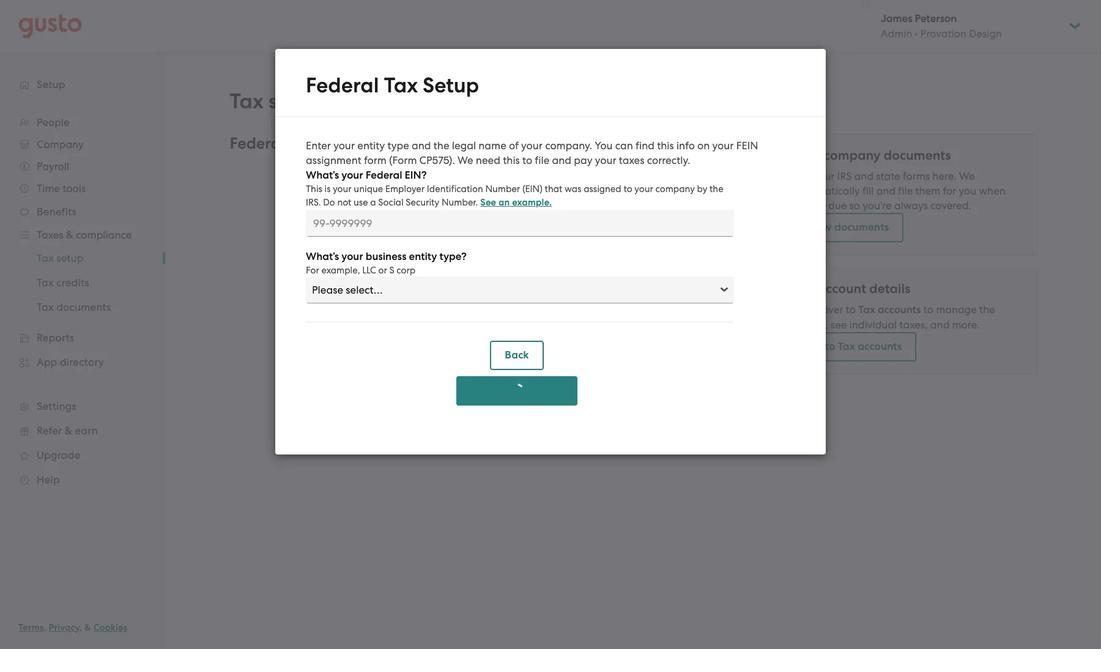 Task type: describe. For each thing, give the bounding box(es) containing it.
and down state
[[877, 185, 896, 197]]

head
[[794, 304, 821, 316]]

see
[[831, 319, 847, 331]]

setup
[[269, 89, 322, 114]]

on
[[698, 140, 710, 152]]

this
[[306, 184, 323, 195]]

type?
[[440, 250, 467, 263]]

for
[[306, 265, 319, 276]]

security
[[406, 197, 440, 208]]

privacy
[[49, 623, 80, 634]]

&
[[85, 623, 91, 634]]

when
[[980, 185, 1006, 197]]

name
[[479, 140, 507, 152]]

tax up head
[[794, 281, 815, 297]]

0 vertical spatial accounts
[[879, 304, 922, 317]]

your down taxes
[[635, 184, 654, 195]]

pay
[[574, 154, 593, 167]]

llc
[[363, 265, 376, 276]]

employer
[[386, 184, 425, 195]]

automatically
[[794, 185, 861, 197]]

taxes,
[[900, 319, 929, 331]]

see an example. button
[[481, 195, 552, 210]]

go
[[808, 340, 823, 353]]

terms
[[18, 623, 44, 634]]

ein?
[[405, 169, 427, 182]]

n/a for federal ein
[[389, 160, 408, 172]]

what's your federal ein?
[[306, 169, 427, 182]]

account menu element
[[866, 0, 1084, 52]]

your right on
[[713, 140, 734, 152]]

federal ein
[[324, 160, 379, 172]]

cp575).
[[420, 154, 455, 167]]

what's your business entity type? for example, llc or s corp
[[306, 250, 467, 276]]

what's for what's your business entity type? for example, llc or s corp
[[306, 250, 339, 263]]

0 horizontal spatial setup
[[318, 134, 360, 153]]

details,
[[794, 319, 829, 331]]

fill
[[863, 185, 875, 197]]

tax up assignment
[[288, 134, 314, 153]]

view
[[808, 221, 833, 234]]

cookies button
[[94, 621, 128, 635]]

here.
[[933, 170, 957, 182]]

example,
[[322, 265, 360, 276]]

privacy link
[[49, 623, 80, 634]]

accounts inside go to tax accounts button
[[859, 340, 903, 353]]

type
[[388, 140, 409, 152]]

semiweekly
[[389, 209, 446, 221]]

taxes
[[619, 154, 645, 167]]

home image
[[18, 14, 82, 38]]

assignment
[[306, 154, 362, 167]]

federal tax setup document
[[275, 49, 826, 455]]

you're
[[863, 200, 892, 212]]

n/a for company type
[[389, 184, 408, 197]]

go to tax accounts
[[808, 340, 903, 353]]

enter
[[306, 140, 331, 152]]

to inside enter your entity type and the legal name of your company. you can find this info on your fein assignment form (form cp575). we need this to file and pay your taxes correctly.
[[523, 154, 533, 167]]

of
[[509, 140, 519, 152]]

view documents link
[[794, 213, 904, 242]]

legal
[[452, 140, 476, 152]]

s
[[390, 265, 395, 276]]

always
[[895, 200, 929, 212]]

deposit
[[296, 209, 333, 221]]

corp
[[397, 265, 416, 276]]

find
[[636, 140, 655, 152]]

the inside enter your entity type and the legal name of your company. you can find this info on your fein assignment form (form cp575). we need this to file and pay your taxes correctly.
[[434, 140, 450, 152]]

your company documents
[[794, 148, 952, 163]]

company.
[[546, 140, 593, 152]]

0 vertical spatial company
[[825, 148, 881, 163]]

schedule
[[335, 209, 379, 221]]

1 vertical spatial documents
[[835, 221, 890, 234]]

to inside button
[[826, 340, 836, 353]]

0 vertical spatial documents
[[884, 148, 952, 163]]

head over to tax accounts
[[794, 304, 922, 317]]

this is your unique employer identification number (ein) that was assigned to your company by the irs. do not use a social security number.
[[306, 184, 724, 208]]

type
[[356, 184, 379, 197]]

and inside to manage the details, see individual taxes, and more.
[[931, 319, 950, 331]]

tax up individual
[[859, 304, 876, 317]]

file inside see your irs and state forms here. we automatically fill and file them for you when they're due so you're always covered.
[[899, 185, 914, 197]]

company type
[[307, 184, 379, 197]]

can
[[616, 140, 634, 152]]

social
[[379, 197, 404, 208]]

the inside this is your unique employer identification number (ein) that was assigned to your company by the irs. do not use a social security number.
[[710, 184, 724, 195]]

entity inside what's your business entity type? for example, llc or s corp
[[409, 250, 437, 263]]

number
[[486, 184, 521, 195]]

your
[[794, 148, 821, 163]]

details
[[870, 281, 911, 297]]

an
[[499, 197, 510, 208]]

or
[[379, 265, 387, 276]]

info
[[677, 140, 695, 152]]

number.
[[442, 197, 479, 208]]

What's your Federal EIN? text field
[[306, 210, 735, 237]]

you
[[595, 140, 613, 152]]

company
[[307, 184, 354, 197]]

we inside see your irs and state forms here. we automatically fill and file them for you when they're due so you're always covered.
[[960, 170, 976, 182]]

see your irs and state forms here. we automatically fill and file them for you when they're due so you're always covered.
[[794, 170, 1006, 212]]



Task type: locate. For each thing, give the bounding box(es) containing it.
1 vertical spatial what's
[[306, 250, 339, 263]]

0 vertical spatial we
[[458, 154, 474, 167]]

back
[[505, 349, 529, 362]]

2 what's from the top
[[306, 250, 339, 263]]

to right the go
[[826, 340, 836, 353]]

your up assignment
[[334, 140, 355, 152]]

is
[[325, 184, 331, 195]]

the
[[434, 140, 450, 152], [710, 184, 724, 195], [980, 304, 996, 316]]

individual
[[850, 319, 898, 331]]

what's inside what's your business entity type? for example, llc or s corp
[[306, 250, 339, 263]]

1 vertical spatial entity
[[409, 250, 437, 263]]

and down manage
[[931, 319, 950, 331]]

1 vertical spatial this
[[503, 154, 520, 167]]

(form
[[389, 154, 417, 167]]

documents
[[884, 148, 952, 163], [835, 221, 890, 234]]

forms
[[904, 170, 931, 182]]

irs
[[838, 170, 852, 182]]

tax setup
[[230, 89, 322, 114]]

1 horizontal spatial see
[[794, 170, 811, 182]]

0 vertical spatial this
[[658, 140, 674, 152]]

this down of
[[503, 154, 520, 167]]

entity up the corp
[[409, 250, 437, 263]]

0 horizontal spatial entity
[[358, 140, 385, 152]]

your inside what's your business entity type? for example, llc or s corp
[[342, 250, 363, 263]]

2 vertical spatial the
[[980, 304, 996, 316]]

example.
[[513, 197, 552, 208]]

1 horizontal spatial entity
[[409, 250, 437, 263]]

and down 'company.'
[[553, 154, 572, 167]]

tax down see
[[839, 340, 856, 353]]

2 horizontal spatial the
[[980, 304, 996, 316]]

what's up is
[[306, 169, 339, 182]]

see inside popup button
[[481, 197, 497, 208]]

0 vertical spatial what's
[[306, 169, 339, 182]]

1 horizontal spatial we
[[960, 170, 976, 182]]

n/a
[[389, 160, 408, 172], [389, 184, 408, 197]]

setup inside document
[[423, 73, 479, 98]]

them
[[916, 185, 941, 197]]

to up taxes, at right
[[924, 304, 934, 316]]

was
[[565, 184, 582, 195]]

1 vertical spatial company
[[656, 184, 695, 195]]

correctly.
[[648, 154, 691, 167]]

irs.
[[306, 197, 321, 208]]

1 horizontal spatial the
[[710, 184, 724, 195]]

1 what's from the top
[[306, 169, 339, 182]]

1 vertical spatial file
[[899, 185, 914, 197]]

the inside to manage the details, see individual taxes, and more.
[[980, 304, 996, 316]]

fein
[[737, 140, 759, 152]]

1 horizontal spatial company
[[825, 148, 881, 163]]

this
[[658, 140, 674, 152], [503, 154, 520, 167]]

your inside see your irs and state forms here. we automatically fill and file them for you when they're due so you're always covered.
[[814, 170, 835, 182]]

your down you
[[595, 154, 617, 167]]

use
[[354, 197, 368, 208]]

entity up form
[[358, 140, 385, 152]]

file inside enter your entity type and the legal name of your company. you can find this info on your fein assignment form (form cp575). we need this to file and pay your taxes correctly.
[[535, 154, 550, 167]]

by
[[698, 184, 708, 195]]

assigned
[[584, 184, 622, 195]]

view documents
[[808, 221, 890, 234]]

we inside enter your entity type and the legal name of your company. you can find this info on your fein assignment form (form cp575). we need this to file and pay your taxes correctly.
[[458, 154, 474, 167]]

we up you
[[960, 170, 976, 182]]

1 vertical spatial setup
[[318, 134, 360, 153]]

manage
[[937, 304, 978, 316]]

0 vertical spatial n/a
[[389, 160, 408, 172]]

federal tax setup inside document
[[306, 73, 479, 98]]

your up company type
[[342, 169, 363, 182]]

tax left setup
[[230, 89, 264, 114]]

so
[[850, 200, 861, 212]]

2 , from the left
[[80, 623, 82, 634]]

account
[[818, 281, 867, 297]]

0 vertical spatial see
[[794, 170, 811, 182]]

identification
[[427, 184, 484, 195]]

documents up forms
[[884, 148, 952, 163]]

entity inside enter your entity type and the legal name of your company. you can find this info on your fein assignment form (form cp575). we need this to file and pay your taxes correctly.
[[358, 140, 385, 152]]

company left by
[[656, 184, 695, 195]]

tax inside button
[[839, 340, 856, 353]]

tax
[[384, 73, 418, 98], [230, 89, 264, 114], [288, 134, 314, 153], [794, 281, 815, 297], [859, 304, 876, 317], [839, 340, 856, 353]]

2 n/a from the top
[[389, 184, 408, 197]]

0 horizontal spatial this
[[503, 154, 520, 167]]

1 , from the left
[[44, 623, 46, 634]]

n/a up social
[[389, 184, 408, 197]]

0 vertical spatial entity
[[358, 140, 385, 152]]

file
[[535, 154, 550, 167], [899, 185, 914, 197]]

1 horizontal spatial file
[[899, 185, 914, 197]]

0 vertical spatial setup
[[423, 73, 479, 98]]

0 horizontal spatial file
[[535, 154, 550, 167]]

to manage the details, see individual taxes, and more.
[[794, 304, 996, 331]]

what's for what's your federal ein?
[[306, 169, 339, 182]]

go to tax accounts button
[[794, 332, 917, 362]]

to inside head over to tax accounts
[[847, 304, 857, 316]]

and up "cp575)." on the top left
[[412, 140, 431, 152]]

back button
[[491, 341, 544, 370]]

do
[[323, 197, 335, 208]]

n/a down type at the left of page
[[389, 160, 408, 172]]

covered.
[[931, 200, 972, 212]]

0 horizontal spatial ,
[[44, 623, 46, 634]]

more.
[[953, 319, 981, 331]]

the up more.
[[980, 304, 996, 316]]

not
[[338, 197, 352, 208]]

terms link
[[18, 623, 44, 634]]

terms , privacy , & cookies
[[18, 623, 128, 634]]

your up not at the left top of the page
[[333, 184, 352, 195]]

your right of
[[522, 140, 543, 152]]

file down 'company.'
[[535, 154, 550, 167]]

see for see your irs and state forms here. we automatically fill and file them for you when they're due so you're always covered.
[[794, 170, 811, 182]]

your up automatically
[[814, 170, 835, 182]]

your
[[334, 140, 355, 152], [522, 140, 543, 152], [713, 140, 734, 152], [595, 154, 617, 167], [342, 169, 363, 182], [814, 170, 835, 182], [333, 184, 352, 195], [635, 184, 654, 195], [342, 250, 363, 263]]

to up the (ein)
[[523, 154, 533, 167]]

need
[[476, 154, 501, 167]]

1 vertical spatial see
[[481, 197, 497, 208]]

1 n/a from the top
[[389, 160, 408, 172]]

see inside see your irs and state forms here. we automatically fill and file them for you when they're due so you're always covered.
[[794, 170, 811, 182]]

business
[[366, 250, 407, 263]]

, left &
[[80, 623, 82, 634]]

, left privacy link
[[44, 623, 46, 634]]

0 horizontal spatial company
[[656, 184, 695, 195]]

1 vertical spatial n/a
[[389, 184, 408, 197]]

we down legal
[[458, 154, 474, 167]]

state
[[877, 170, 901, 182]]

and up fill
[[855, 170, 874, 182]]

see for see an example.
[[481, 197, 497, 208]]

company inside this is your unique employer identification number (ein) that was assigned to your company by the irs. do not use a social security number.
[[656, 184, 695, 195]]

unique
[[354, 184, 383, 195]]

company up irs
[[825, 148, 881, 163]]

the up "cp575)." on the top left
[[434, 140, 450, 152]]

for
[[944, 185, 957, 197]]

see an example.
[[481, 197, 552, 208]]

to right "over"
[[847, 304, 857, 316]]

accounts
[[879, 304, 922, 317], [859, 340, 903, 353]]

cookies
[[94, 623, 128, 634]]

0 vertical spatial federal tax setup
[[306, 73, 479, 98]]

deposit schedule
[[296, 209, 379, 221]]

see down your
[[794, 170, 811, 182]]

tax inside document
[[384, 73, 418, 98]]

loading… image
[[510, 384, 525, 399]]

accounts up taxes, at right
[[879, 304, 922, 317]]

1 horizontal spatial ,
[[80, 623, 82, 634]]

federal tax setup up type at the left of page
[[306, 73, 479, 98]]

see left an
[[481, 197, 497, 208]]

what's
[[306, 169, 339, 182], [306, 250, 339, 263]]

federal tax setup
[[306, 73, 479, 98], [230, 134, 360, 153]]

enter your entity type and the legal name of your company. you can find this info on your fein assignment form (form cp575). we need this to file and pay your taxes correctly.
[[306, 140, 759, 167]]

0 horizontal spatial we
[[458, 154, 474, 167]]

your up example,
[[342, 250, 363, 263]]

entity
[[358, 140, 385, 152], [409, 250, 437, 263]]

accounts down individual
[[859, 340, 903, 353]]

a
[[371, 197, 376, 208]]

tax up type at the left of page
[[384, 73, 418, 98]]

1 vertical spatial federal tax setup
[[230, 134, 360, 153]]

1 vertical spatial accounts
[[859, 340, 903, 353]]

tax account details
[[794, 281, 911, 297]]

to inside to manage the details, see individual taxes, and more.
[[924, 304, 934, 316]]

1 vertical spatial the
[[710, 184, 724, 195]]

federal tax setup down setup
[[230, 134, 360, 153]]

0 horizontal spatial see
[[481, 197, 497, 208]]

that
[[545, 184, 563, 195]]

ein
[[363, 160, 379, 172]]

1 vertical spatial we
[[960, 170, 976, 182]]

0 vertical spatial the
[[434, 140, 450, 152]]

what's up for
[[306, 250, 339, 263]]

0 vertical spatial file
[[535, 154, 550, 167]]

see
[[794, 170, 811, 182], [481, 197, 497, 208]]

,
[[44, 623, 46, 634], [80, 623, 82, 634]]

documents down the so
[[835, 221, 890, 234]]

federal
[[306, 73, 379, 98], [230, 134, 285, 153], [324, 160, 360, 172], [366, 169, 403, 182]]

to right assigned at top right
[[624, 184, 633, 195]]

1 horizontal spatial setup
[[423, 73, 479, 98]]

they're
[[794, 200, 826, 212]]

1 horizontal spatial this
[[658, 140, 674, 152]]

0 horizontal spatial the
[[434, 140, 450, 152]]

this up "correctly."
[[658, 140, 674, 152]]

to inside this is your unique employer identification number (ein) that was assigned to your company by the irs. do not use a social security number.
[[624, 184, 633, 195]]

company
[[825, 148, 881, 163], [656, 184, 695, 195]]

the right by
[[710, 184, 724, 195]]

file up the always
[[899, 185, 914, 197]]



Task type: vqa. For each thing, say whether or not it's contained in the screenshot.
name. associated with Last name
no



